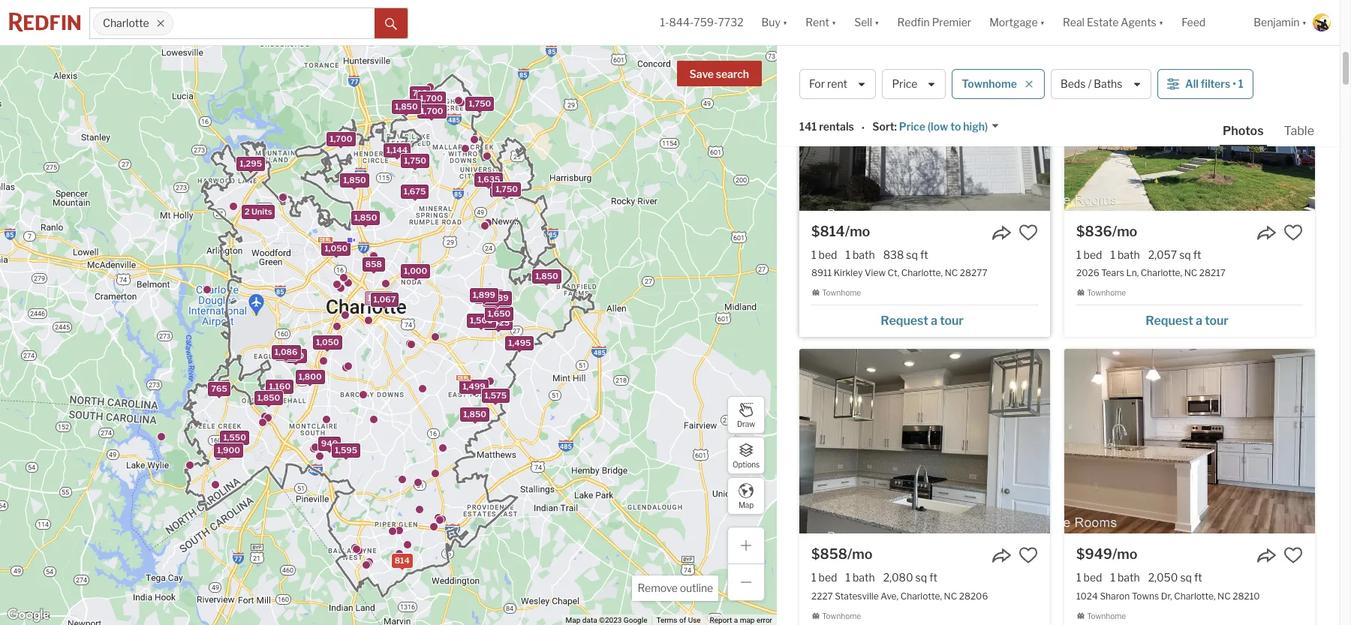 Task type: vqa. For each thing, say whether or not it's contained in the screenshot.
City, Address, School, Agent, ZIP search box at top
no



Task type: describe. For each thing, give the bounding box(es) containing it.
2,057 sq ft
[[1148, 248, 1202, 261]]

759-
[[694, 16, 718, 29]]

townhome down statesville
[[822, 612, 861, 621]]

1,450
[[493, 185, 516, 195]]

1,499
[[462, 382, 485, 392]]

favorite button checkbox for $949 /mo
[[1284, 546, 1303, 566]]

terms of use
[[657, 616, 701, 625]]

premier
[[932, 16, 972, 29]]

tears
[[1102, 267, 1125, 278]]

real estate agents ▾ button
[[1054, 0, 1173, 45]]

1,635
[[477, 174, 500, 184]]

1 up 1024
[[1077, 572, 1082, 584]]

1 up statesville
[[846, 572, 851, 584]]

2026 tears ln, charlotte, nc 28217
[[1077, 267, 1226, 278]]

buy
[[762, 16, 781, 29]]

sq for $858 /mo
[[916, 572, 927, 584]]

view
[[865, 267, 886, 278]]

1 bed for $814
[[812, 248, 838, 261]]

nc left 28217
[[1185, 267, 1198, 278]]

28277
[[960, 267, 988, 278]]

1 vertical spatial 1,750
[[404, 156, 426, 166]]

price (low to high) button
[[897, 120, 1000, 134]]

request for $814 /mo
[[881, 314, 929, 328]]

buy ▾
[[762, 16, 788, 29]]

all filters • 1
[[1186, 78, 1244, 90]]

a for $814 /mo
[[931, 314, 938, 328]]

request for $836 /mo
[[1146, 314, 1194, 328]]

remove outline button
[[633, 576, 719, 601]]

2,057
[[1148, 248, 1177, 261]]

townhome down tears
[[1087, 288, 1126, 297]]

map
[[740, 616, 755, 625]]

sq for $949 /mo
[[1181, 572, 1192, 584]]

1,650
[[487, 309, 510, 319]]

sq for $836 /mo
[[1180, 248, 1191, 261]]

ave,
[[881, 591, 899, 602]]

beds
[[1061, 78, 1086, 90]]

map button
[[728, 478, 765, 515]]

0 horizontal spatial a
[[734, 616, 738, 625]]

buy ▾ button
[[762, 0, 788, 45]]

terms
[[657, 616, 678, 625]]

▾ for rent ▾
[[832, 16, 837, 29]]

1-
[[660, 16, 669, 29]]

1 bath for $836 /mo
[[1111, 248, 1140, 261]]

statesville
[[835, 591, 879, 602]]

user photo image
[[1313, 14, 1331, 32]]

mortgage ▾ button
[[990, 0, 1045, 45]]

submit search image
[[385, 18, 397, 30]]

1,550
[[223, 433, 246, 443]]

draw
[[737, 419, 755, 428]]

nc left '28210'
[[1218, 591, 1231, 602]]

terms of use link
[[657, 616, 701, 625]]

photos
[[1223, 124, 1264, 138]]

$814 /mo
[[812, 223, 871, 239]]

1 horizontal spatial 1,595
[[488, 308, 510, 319]]

$836 /mo
[[1077, 223, 1138, 239]]

to
[[951, 120, 961, 133]]

2,080
[[883, 572, 913, 584]]

towns
[[1132, 591, 1159, 602]]

request a tour for $814 /mo
[[881, 314, 964, 328]]

1-844-759-7732
[[660, 16, 744, 29]]

a for $836 /mo
[[1196, 314, 1203, 328]]

1 bath for $858 /mo
[[846, 572, 875, 584]]

sell ▾
[[855, 16, 880, 29]]

1 up 2227
[[812, 572, 817, 584]]

sq for $814 /mo
[[906, 248, 918, 261]]

table button
[[1281, 123, 1318, 145]]

▾ for mortgage ▾
[[1040, 16, 1045, 29]]

map data ©2023 google
[[566, 616, 648, 625]]

townhome down kirkley
[[822, 288, 861, 297]]

beds / baths button
[[1051, 69, 1152, 99]]

photo of 2026 tears ln, charlotte, nc 28217 image
[[1065, 26, 1315, 211]]

7732
[[718, 16, 744, 29]]

for rent button
[[800, 69, 877, 99]]

ln,
[[1127, 267, 1139, 278]]

1 bed for $858
[[812, 572, 838, 584]]

• for all filters • 1
[[1233, 78, 1237, 90]]

price (low to high)
[[899, 120, 988, 133]]

rent ▾
[[806, 16, 837, 29]]

nc left "28206"
[[944, 591, 957, 602]]

favorite button image for $949 /mo
[[1284, 546, 1303, 566]]

all
[[1186, 78, 1199, 90]]

28210
[[1233, 591, 1260, 602]]

2 units
[[244, 207, 272, 217]]

estate
[[1087, 16, 1119, 29]]

real estate agents ▾ link
[[1063, 0, 1164, 45]]

all filters • 1 button
[[1158, 69, 1254, 99]]

1,086
[[274, 347, 297, 358]]

options
[[733, 460, 760, 469]]

/mo for $858
[[848, 547, 873, 563]]

charlotte, down 838 sq ft at the top right of page
[[902, 267, 943, 278]]

townhome down sharon
[[1087, 612, 1126, 621]]

760
[[287, 350, 304, 361]]

favorite button checkbox for $814 /mo
[[1019, 223, 1038, 242]]

sort
[[873, 120, 895, 133]]

▾ for buy ▾
[[783, 16, 788, 29]]

townhome button
[[952, 69, 1045, 99]]

814
[[394, 555, 410, 566]]

charlotte, down the 2,080 sq ft
[[901, 591, 942, 602]]

nc left 28277
[[945, 267, 958, 278]]

favorite button image for $858 /mo
[[1019, 546, 1038, 566]]

1024
[[1077, 591, 1098, 602]]

sell ▾ button
[[855, 0, 880, 45]]

5 ▾ from the left
[[1159, 16, 1164, 29]]

search
[[716, 68, 749, 80]]

save search button
[[677, 61, 762, 86]]

2 vertical spatial 1,750
[[495, 184, 518, 194]]

0 vertical spatial 1,750
[[468, 98, 491, 109]]

tour for $836 /mo
[[1205, 314, 1229, 328]]

sharon
[[1100, 591, 1130, 602]]

1,425
[[487, 317, 509, 328]]

/
[[1088, 78, 1092, 90]]

1,495
[[508, 338, 531, 348]]

141
[[800, 120, 817, 133]]

765
[[211, 384, 227, 394]]

1,500
[[470, 316, 493, 326]]

feed button
[[1173, 0, 1245, 45]]

kirkley
[[834, 267, 863, 278]]

mortgage ▾ button
[[981, 0, 1054, 45]]

0 vertical spatial 1,050
[[324, 243, 347, 254]]

real
[[1063, 16, 1085, 29]]

1 bath for $949 /mo
[[1111, 572, 1140, 584]]

rent ▾ button
[[806, 0, 837, 45]]

map for map data ©2023 google
[[566, 616, 581, 625]]

baths
[[1094, 78, 1123, 90]]

request a tour button for $836 /mo
[[1077, 309, 1303, 331]]

favorite button checkbox for $858 /mo
[[1019, 546, 1038, 566]]

tour for $814 /mo
[[940, 314, 964, 328]]

redfin premier button
[[889, 0, 981, 45]]

bath for $836 /mo
[[1118, 248, 1140, 261]]

of
[[679, 616, 686, 625]]

photo of 1024 sharon towns dr, charlotte, nc 28210 image
[[1065, 349, 1315, 534]]

1,575
[[484, 391, 507, 401]]

request a tour button for $814 /mo
[[812, 309, 1038, 331]]

bath for $858 /mo
[[853, 572, 875, 584]]



Task type: locate. For each thing, give the bounding box(es) containing it.
1 request a tour button from the left
[[812, 309, 1038, 331]]

2 horizontal spatial a
[[1196, 314, 1203, 328]]

request down the 8911 kirkley view ct, charlotte, nc 28277 in the right of the page
[[881, 314, 929, 328]]

1 horizontal spatial request
[[1146, 314, 1194, 328]]

28217
[[1200, 267, 1226, 278]]

0 vertical spatial charlotte
[[103, 17, 149, 30]]

1,700
[[420, 93, 442, 104], [420, 106, 443, 116], [329, 134, 352, 144], [367, 293, 390, 303]]

/mo up statesville
[[848, 547, 873, 563]]

▾
[[783, 16, 788, 29], [832, 16, 837, 29], [875, 16, 880, 29], [1040, 16, 1045, 29], [1159, 16, 1164, 29], [1302, 16, 1307, 29]]

bath up sharon
[[1118, 572, 1140, 584]]

3 ▾ from the left
[[875, 16, 880, 29]]

1 bath up ln,
[[1111, 248, 1140, 261]]

1 request a tour from the left
[[881, 314, 964, 328]]

0 horizontal spatial charlotte
[[103, 17, 149, 30]]

ft for $949 /mo
[[1195, 572, 1203, 584]]

28206
[[959, 591, 988, 602]]

request a tour button
[[812, 309, 1038, 331], [1077, 309, 1303, 331]]

price right :
[[899, 120, 926, 133]]

favorite button checkbox
[[1284, 223, 1303, 242], [1019, 546, 1038, 566]]

sq right 2,057 on the top
[[1180, 248, 1191, 261]]

request a tour down 28217
[[1146, 314, 1229, 328]]

1 ▾ from the left
[[783, 16, 788, 29]]

buy ▾ button
[[753, 0, 797, 45]]

1 vertical spatial 1,595
[[334, 445, 357, 456]]

0 vertical spatial favorite button image
[[1284, 223, 1303, 242]]

use
[[688, 616, 701, 625]]

2 ▾ from the left
[[832, 16, 837, 29]]

/mo up sharon
[[1113, 547, 1138, 563]]

ft for $814 /mo
[[920, 248, 928, 261]]

rent ▾ button
[[797, 0, 846, 45]]

favorite button checkbox for $836 /mo
[[1284, 223, 1303, 242]]

1 bed
[[812, 248, 838, 261], [1077, 248, 1103, 261], [812, 572, 838, 584], [1077, 572, 1103, 584]]

benjamin
[[1254, 16, 1300, 29]]

sell ▾ button
[[846, 0, 889, 45]]

ft for $858 /mo
[[930, 572, 938, 584]]

1 horizontal spatial a
[[931, 314, 938, 328]]

1 horizontal spatial 1,750
[[468, 98, 491, 109]]

favorite button checkbox
[[1019, 223, 1038, 242], [1284, 546, 1303, 566]]

dr,
[[1161, 591, 1173, 602]]

2
[[244, 207, 249, 217]]

1 horizontal spatial favorite button checkbox
[[1284, 223, 1303, 242]]

1,599
[[421, 106, 443, 117]]

1 up sharon
[[1111, 572, 1116, 584]]

1 horizontal spatial favorite button checkbox
[[1284, 546, 1303, 566]]

1
[[1239, 78, 1244, 90], [812, 248, 817, 261], [846, 248, 851, 261], [1077, 248, 1082, 261], [1111, 248, 1116, 261], [812, 572, 817, 584], [846, 572, 851, 584], [1077, 572, 1082, 584], [1111, 572, 1116, 584]]

charlotte for charlotte rentals
[[800, 61, 874, 80]]

0 vertical spatial 1,595
[[488, 308, 510, 319]]

google image
[[4, 606, 53, 625]]

1 up 8911
[[812, 248, 817, 261]]

1 bed up 8911
[[812, 248, 838, 261]]

photos button
[[1220, 123, 1281, 146]]

filters
[[1201, 78, 1231, 90]]

2 favorite button image from the top
[[1019, 546, 1038, 566]]

0 vertical spatial favorite button image
[[1019, 223, 1038, 242]]

1 bed for $949
[[1077, 572, 1103, 584]]

high)
[[964, 120, 988, 133]]

1 vertical spatial favorite button image
[[1019, 546, 1038, 566]]

858
[[365, 259, 382, 270]]

ft up 28217
[[1194, 248, 1202, 261]]

favorite button image
[[1019, 223, 1038, 242], [1019, 546, 1038, 566]]

favorite button image
[[1284, 223, 1303, 242], [1284, 546, 1303, 566]]

▾ left user photo on the right of the page
[[1302, 16, 1307, 29]]

nc
[[945, 267, 958, 278], [1185, 267, 1198, 278], [944, 591, 957, 602], [1218, 591, 1231, 602]]

tour down 28277
[[940, 314, 964, 328]]

bed for $949
[[1084, 572, 1103, 584]]

1,750
[[468, 98, 491, 109], [404, 156, 426, 166], [495, 184, 518, 194]]

1,295
[[239, 159, 262, 169]]

• inside button
[[1233, 78, 1237, 90]]

price for price
[[892, 78, 918, 90]]

1 vertical spatial charlotte
[[800, 61, 874, 80]]

outline
[[680, 582, 713, 595]]

bath up view
[[853, 248, 875, 261]]

ft for $836 /mo
[[1194, 248, 1202, 261]]

▾ right the agents
[[1159, 16, 1164, 29]]

1 favorite button image from the top
[[1284, 223, 1303, 242]]

price
[[892, 78, 918, 90], [899, 120, 926, 133]]

• left sort
[[862, 121, 865, 134]]

6 ▾ from the left
[[1302, 16, 1307, 29]]

0 horizontal spatial favorite button checkbox
[[1019, 546, 1038, 566]]

710
[[412, 88, 427, 98]]

map region
[[0, 0, 925, 625]]

photo of 8911 kirkley view ct, charlotte, nc 28277 image
[[800, 26, 1050, 211]]

townhome left the remove townhome image at the right top
[[962, 78, 1017, 90]]

1 up tears
[[1111, 248, 1116, 261]]

for
[[809, 78, 825, 90]]

None search field
[[174, 8, 375, 38]]

▾ right buy
[[783, 16, 788, 29]]

charlotte for charlotte
[[103, 17, 149, 30]]

1,799
[[485, 295, 508, 305]]

2 tour from the left
[[1205, 314, 1229, 328]]

2 request from the left
[[1146, 314, 1194, 328]]

• right filters on the right of page
[[1233, 78, 1237, 90]]

:
[[895, 120, 897, 133]]

1,850
[[395, 101, 418, 112], [343, 175, 366, 185], [354, 212, 377, 223], [535, 271, 558, 281], [257, 393, 280, 403], [463, 409, 486, 420]]

charlotte, down 2,050 sq ft on the bottom of the page
[[1174, 591, 1216, 602]]

1 inside button
[[1239, 78, 1244, 90]]

bed up 8911
[[819, 248, 838, 261]]

0 vertical spatial price
[[892, 78, 918, 90]]

$949 /mo
[[1077, 547, 1138, 563]]

request a tour button down the 8911 kirkley view ct, charlotte, nc 28277 in the right of the page
[[812, 309, 1038, 331]]

google
[[624, 616, 648, 625]]

▾ for benjamin ▾
[[1302, 16, 1307, 29]]

1,050
[[324, 243, 347, 254], [316, 337, 339, 348]]

table
[[1284, 124, 1315, 138]]

bed for $814
[[819, 248, 838, 261]]

beds / baths
[[1061, 78, 1123, 90]]

1 bed up 1024
[[1077, 572, 1103, 584]]

2 horizontal spatial 1,750
[[495, 184, 518, 194]]

sq right 2,050
[[1181, 572, 1192, 584]]

/mo up kirkley
[[845, 223, 871, 239]]

1 horizontal spatial tour
[[1205, 314, 1229, 328]]

ft right 2,050
[[1195, 572, 1203, 584]]

1,800
[[298, 372, 321, 382]]

a left map
[[734, 616, 738, 625]]

1 bath up statesville
[[846, 572, 875, 584]]

1,160
[[269, 381, 290, 392]]

ct,
[[888, 267, 900, 278]]

redfin
[[898, 16, 930, 29]]

1,699
[[421, 94, 443, 104]]

bath for $814 /mo
[[853, 248, 875, 261]]

map left data
[[566, 616, 581, 625]]

/mo for $814
[[845, 223, 871, 239]]

for rent
[[809, 78, 848, 90]]

1 bed up 2227
[[812, 572, 838, 584]]

/mo for $949
[[1113, 547, 1138, 563]]

bed up 2026
[[1084, 248, 1103, 261]]

favorite button image left $836
[[1019, 223, 1038, 242]]

1 up kirkley
[[846, 248, 851, 261]]

0 vertical spatial map
[[739, 500, 754, 509]]

0 horizontal spatial request a tour
[[881, 314, 964, 328]]

ft right "2,080"
[[930, 572, 938, 584]]

report a map error link
[[710, 616, 773, 625]]

bed
[[819, 248, 838, 261], [1084, 248, 1103, 261], [819, 572, 838, 584], [1084, 572, 1103, 584]]

1,400
[[477, 292, 500, 302]]

▾ right "mortgage"
[[1040, 16, 1045, 29]]

map inside button
[[739, 500, 754, 509]]

2,080 sq ft
[[883, 572, 938, 584]]

request a tour for $836 /mo
[[1146, 314, 1229, 328]]

1 vertical spatial 1,050
[[316, 337, 339, 348]]

1 horizontal spatial request a tour button
[[1077, 309, 1303, 331]]

▾ for sell ▾
[[875, 16, 880, 29]]

0 horizontal spatial map
[[566, 616, 581, 625]]

1 bed up 2026
[[1077, 248, 1103, 261]]

map for map
[[739, 500, 754, 509]]

favorite button image left $949
[[1019, 546, 1038, 566]]

0 horizontal spatial favorite button checkbox
[[1019, 223, 1038, 242]]

1 vertical spatial favorite button checkbox
[[1284, 546, 1303, 566]]

sq right "2,080"
[[916, 572, 927, 584]]

save
[[690, 68, 714, 80]]

remove townhome image
[[1025, 80, 1034, 89]]

1 horizontal spatial request a tour
[[1146, 314, 1229, 328]]

0 horizontal spatial 1,750
[[404, 156, 426, 166]]

map down options at the bottom right
[[739, 500, 754, 509]]

ft right 838
[[920, 248, 928, 261]]

price for price (low to high)
[[899, 120, 926, 133]]

rent
[[806, 16, 830, 29]]

1 up 2026
[[1077, 248, 1082, 261]]

$858
[[812, 547, 848, 563]]

1 vertical spatial favorite button image
[[1284, 546, 1303, 566]]

request a tour
[[881, 314, 964, 328], [1146, 314, 1229, 328]]

bath for $949 /mo
[[1118, 572, 1140, 584]]

charlotte rentals
[[800, 61, 938, 80]]

report a map error
[[710, 616, 773, 625]]

1 vertical spatial favorite button checkbox
[[1019, 546, 1038, 566]]

bed for $858
[[819, 572, 838, 584]]

/mo for $836
[[1113, 223, 1138, 239]]

bed up 1024
[[1084, 572, 1103, 584]]

1 right filters on the right of page
[[1239, 78, 1244, 90]]

4 ▾ from the left
[[1040, 16, 1045, 29]]

sq right 838
[[906, 248, 918, 261]]

1 vertical spatial price
[[899, 120, 926, 133]]

0 horizontal spatial •
[[862, 121, 865, 134]]

a down 28217
[[1196, 314, 1203, 328]]

• inside 141 rentals •
[[862, 121, 865, 134]]

0 vertical spatial •
[[1233, 78, 1237, 90]]

0 horizontal spatial request
[[881, 314, 929, 328]]

1 bed for $836
[[1077, 248, 1103, 261]]

photo of 2227 statesville ave, charlotte, nc 28206 image
[[800, 349, 1050, 534]]

• for 141 rentals •
[[862, 121, 865, 134]]

0 horizontal spatial request a tour button
[[812, 309, 1038, 331]]

1,144
[[386, 145, 407, 156]]

0 vertical spatial favorite button checkbox
[[1019, 223, 1038, 242]]

bath up statesville
[[853, 572, 875, 584]]

1 horizontal spatial •
[[1233, 78, 1237, 90]]

©2023
[[599, 616, 622, 625]]

request down 2026 tears ln, charlotte, nc 28217
[[1146, 314, 1194, 328]]

1 vertical spatial •
[[862, 121, 865, 134]]

2026
[[1077, 267, 1100, 278]]

0 horizontal spatial tour
[[940, 314, 964, 328]]

1024 sharon towns dr, charlotte, nc 28210
[[1077, 591, 1260, 602]]

$949
[[1077, 547, 1113, 563]]

1 horizontal spatial charlotte
[[800, 61, 874, 80]]

2 request a tour from the left
[[1146, 314, 1229, 328]]

8911 kirkley view ct, charlotte, nc 28277
[[812, 267, 988, 278]]

feed
[[1182, 16, 1206, 29]]

draw button
[[728, 396, 765, 434]]

request a tour down the 8911 kirkley view ct, charlotte, nc 28277 in the right of the page
[[881, 314, 964, 328]]

bath
[[853, 248, 875, 261], [1118, 248, 1140, 261], [853, 572, 875, 584], [1118, 572, 1140, 584]]

1 bath up kirkley
[[846, 248, 875, 261]]

1 favorite button image from the top
[[1019, 223, 1038, 242]]

▾ right rent
[[832, 16, 837, 29]]

report
[[710, 616, 732, 625]]

remove charlotte image
[[156, 19, 165, 28]]

1 request from the left
[[881, 314, 929, 328]]

favorite button image for $836 /mo
[[1284, 223, 1303, 242]]

townhome inside button
[[962, 78, 1017, 90]]

a down the 8911 kirkley view ct, charlotte, nc 28277 in the right of the page
[[931, 314, 938, 328]]

townhome
[[962, 78, 1017, 90], [822, 288, 861, 297], [1087, 288, 1126, 297], [822, 612, 861, 621], [1087, 612, 1126, 621]]

2 favorite button image from the top
[[1284, 546, 1303, 566]]

data
[[583, 616, 597, 625]]

/mo up ln,
[[1113, 223, 1138, 239]]

0 vertical spatial favorite button checkbox
[[1284, 223, 1303, 242]]

favorite button image for $814 /mo
[[1019, 223, 1038, 242]]

price up :
[[892, 78, 918, 90]]

1 tour from the left
[[940, 314, 964, 328]]

bed for $836
[[1084, 248, 1103, 261]]

1 bath up sharon
[[1111, 572, 1140, 584]]

tour down 28217
[[1205, 314, 1229, 328]]

request a tour button down 28217
[[1077, 309, 1303, 331]]

bed up 2227
[[819, 572, 838, 584]]

2 request a tour button from the left
[[1077, 309, 1303, 331]]

bath up ln,
[[1118, 248, 1140, 261]]

1 vertical spatial map
[[566, 616, 581, 625]]

0 horizontal spatial 1,595
[[334, 445, 357, 456]]

2227
[[812, 591, 833, 602]]

charlotte, down 2,057 on the top
[[1141, 267, 1183, 278]]

remove
[[638, 582, 678, 595]]

1 bath for $814 /mo
[[846, 248, 875, 261]]

▾ right sell
[[875, 16, 880, 29]]

1 horizontal spatial map
[[739, 500, 754, 509]]

rentals
[[878, 61, 938, 80]]

benjamin ▾
[[1254, 16, 1307, 29]]

save search
[[690, 68, 749, 80]]



